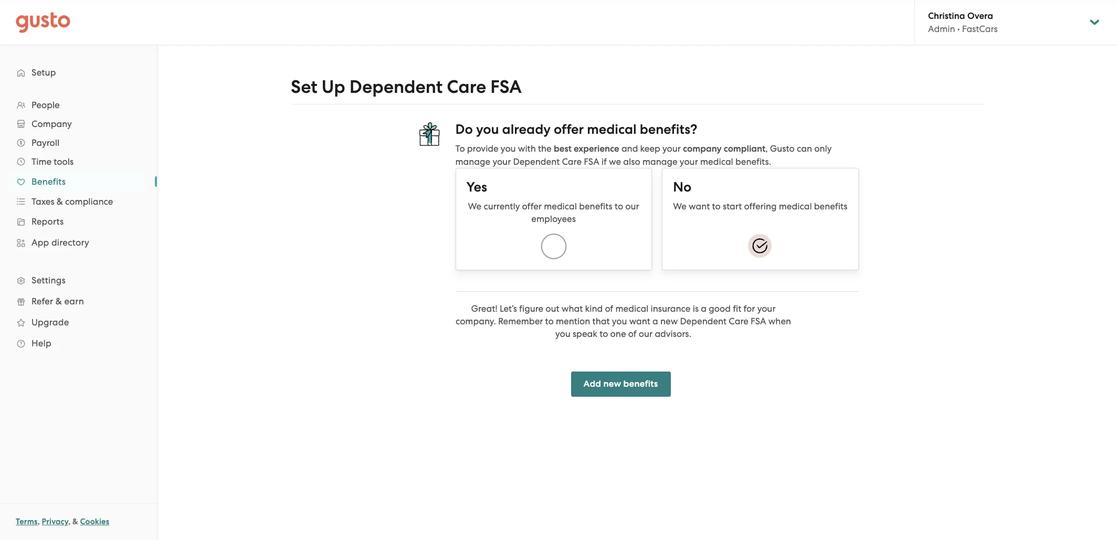 Task type: locate. For each thing, give the bounding box(es) containing it.
do
[[455, 121, 473, 138]]

our left advisors.
[[639, 329, 653, 339]]

app directory
[[32, 237, 89, 248]]

1 horizontal spatial ,
[[68, 517, 71, 527]]

new down insurance
[[660, 316, 678, 326]]

care down best
[[562, 156, 582, 167]]

0 horizontal spatial care
[[447, 76, 486, 98]]

care down fit
[[729, 316, 749, 326]]

2 horizontal spatial dependent
[[680, 316, 727, 326]]

fsa down for
[[751, 316, 766, 326]]

medical up employees
[[544, 201, 577, 212]]

our
[[625, 201, 639, 212], [639, 329, 653, 339]]

0 horizontal spatial want
[[629, 316, 650, 326]]

1 vertical spatial fsa
[[584, 156, 599, 167]]

1 horizontal spatial care
[[562, 156, 582, 167]]

, left privacy link
[[38, 517, 40, 527]]

your
[[663, 143, 681, 154], [493, 156, 511, 167], [680, 156, 698, 167], [757, 303, 776, 314]]

medical inside we currently offer medical benefits to our employees
[[544, 201, 577, 212]]

to down out
[[545, 316, 554, 326]]

0 vertical spatial a
[[701, 303, 707, 314]]

0 horizontal spatial offer
[[522, 201, 542, 212]]

benefits
[[32, 176, 66, 187]]

can
[[797, 143, 812, 154]]

you up 'one'
[[612, 316, 627, 326]]

1 horizontal spatial of
[[628, 329, 637, 339]]

medical up 'one'
[[616, 303, 649, 314]]

1 manage from the left
[[455, 156, 490, 167]]

medical right offering
[[779, 201, 812, 212]]

benefits.
[[736, 156, 771, 167]]

to inside when you speak to one of our advisors.
[[600, 329, 608, 339]]

benefits?
[[640, 121, 697, 138]]

1 vertical spatial our
[[639, 329, 653, 339]]

2 we from the left
[[673, 201, 687, 212]]

benefits inside we currently offer medical benefits to our employees
[[579, 201, 613, 212]]

mention
[[556, 316, 590, 326]]

upgrade link
[[11, 313, 146, 332]]

1 horizontal spatial new
[[660, 316, 678, 326]]

2 horizontal spatial care
[[729, 316, 749, 326]]

new
[[660, 316, 678, 326], [603, 378, 621, 389]]

1 vertical spatial care
[[562, 156, 582, 167]]

1 horizontal spatial fsa
[[584, 156, 599, 167]]

we inside we currently offer medical benefits to our employees
[[468, 201, 482, 212]]

1 horizontal spatial we
[[673, 201, 687, 212]]

your inside great! let's figure out what kind of medical insurance is a good fit for your company. remember to mention that you want a new
[[757, 303, 776, 314]]

0 vertical spatial fsa
[[491, 76, 522, 98]]

we down yes
[[468, 201, 482, 212]]

our inside when you speak to one of our advisors.
[[639, 329, 653, 339]]

company
[[32, 119, 72, 129]]

time tools
[[32, 156, 74, 167]]

our inside we currently offer medical benefits to our employees
[[625, 201, 639, 212]]

a
[[701, 303, 707, 314], [653, 316, 658, 326]]

& for earn
[[56, 296, 62, 307]]

privacy
[[42, 517, 68, 527]]

& inside dropdown button
[[57, 196, 63, 207]]

offer up best
[[554, 121, 584, 138]]

manage inside , gusto can only manage your
[[455, 156, 490, 167]]

earn
[[64, 296, 84, 307]]

care
[[447, 76, 486, 98], [562, 156, 582, 167], [729, 316, 749, 326]]

you left with
[[501, 143, 516, 154]]

2 horizontal spatial benefits
[[814, 201, 848, 212]]

0 vertical spatial our
[[625, 201, 639, 212]]

manage
[[455, 156, 490, 167], [643, 156, 678, 167]]

0 vertical spatial &
[[57, 196, 63, 207]]

0 horizontal spatial ,
[[38, 517, 40, 527]]

2 vertical spatial fsa
[[751, 316, 766, 326]]

time
[[32, 156, 51, 167]]

1 horizontal spatial benefits
[[624, 378, 658, 389]]

company.
[[456, 316, 496, 326]]

care for dependent care fsa
[[729, 316, 749, 326]]

1 vertical spatial a
[[653, 316, 658, 326]]

gusto
[[770, 143, 795, 154]]

& left earn
[[56, 296, 62, 307]]

0 horizontal spatial we
[[468, 201, 482, 212]]

1 vertical spatial of
[[628, 329, 637, 339]]

taxes
[[32, 196, 54, 207]]

& for compliance
[[57, 196, 63, 207]]

offer
[[554, 121, 584, 138], [522, 201, 542, 212]]

fsa
[[491, 76, 522, 98], [584, 156, 599, 167], [751, 316, 766, 326]]

your down benefits?
[[663, 143, 681, 154]]

0 vertical spatial want
[[689, 201, 710, 212]]

2 horizontal spatial ,
[[766, 143, 768, 154]]

your right for
[[757, 303, 776, 314]]

0 horizontal spatial of
[[605, 303, 613, 314]]

refer & earn
[[32, 296, 84, 307]]

0 horizontal spatial manage
[[455, 156, 490, 167]]

& left cookies
[[72, 517, 78, 527]]

want
[[689, 201, 710, 212], [629, 316, 650, 326]]

fsa for dependent care fsa
[[751, 316, 766, 326]]

&
[[57, 196, 63, 207], [56, 296, 62, 307], [72, 517, 78, 527]]

1 vertical spatial dependent
[[513, 156, 560, 167]]

add new benefits link
[[571, 372, 671, 397]]

we down no
[[673, 201, 687, 212]]

1 horizontal spatial dependent
[[513, 156, 560, 167]]

kind
[[585, 303, 603, 314]]

your inside , gusto can only manage your
[[493, 156, 511, 167]]

0 vertical spatial offer
[[554, 121, 584, 138]]

2 vertical spatial care
[[729, 316, 749, 326]]

1 vertical spatial want
[[629, 316, 650, 326]]

offer up employees
[[522, 201, 542, 212]]

fsa up the already
[[491, 76, 522, 98]]

new right add
[[603, 378, 621, 389]]

reports
[[32, 216, 64, 227]]

to down we
[[615, 201, 623, 212]]

great! let's figure out what kind of medical insurance is a good fit for your company. remember to mention that you want a new
[[456, 303, 776, 326]]

of
[[605, 303, 613, 314], [628, 329, 637, 339]]

people button
[[11, 96, 146, 114]]

0 horizontal spatial fsa
[[491, 76, 522, 98]]

1 vertical spatial offer
[[522, 201, 542, 212]]

dependent
[[350, 76, 443, 98], [513, 156, 560, 167], [680, 316, 727, 326]]

0 vertical spatial dependent
[[350, 76, 443, 98]]

of right 'one'
[[628, 329, 637, 339]]

the
[[538, 143, 552, 154]]

1 we from the left
[[468, 201, 482, 212]]

we for no
[[673, 201, 687, 212]]

, left gusto
[[766, 143, 768, 154]]

you inside the to provide you with the best experience and keep your company compliant
[[501, 143, 516, 154]]

1 horizontal spatial manage
[[643, 156, 678, 167]]

0 horizontal spatial benefits
[[579, 201, 613, 212]]

best
[[554, 143, 572, 154]]

& right taxes
[[57, 196, 63, 207]]

a right is
[[701, 303, 707, 314]]

taxes & compliance
[[32, 196, 113, 207]]

1 vertical spatial &
[[56, 296, 62, 307]]

manage down provide
[[455, 156, 490, 167]]

our down also
[[625, 201, 639, 212]]

benefits
[[579, 201, 613, 212], [814, 201, 848, 212], [624, 378, 658, 389]]

employees
[[531, 214, 576, 224]]

start
[[723, 201, 742, 212]]

reports link
[[11, 212, 146, 231]]

tools
[[54, 156, 74, 167]]

, left cookies
[[68, 517, 71, 527]]

manage down keep
[[643, 156, 678, 167]]

to
[[455, 143, 465, 154]]

,
[[766, 143, 768, 154], [38, 517, 40, 527], [68, 517, 71, 527]]

medical
[[587, 121, 637, 138], [700, 156, 733, 167], [544, 201, 577, 212], [779, 201, 812, 212], [616, 303, 649, 314]]

2 horizontal spatial fsa
[[751, 316, 766, 326]]

you inside great! let's figure out what kind of medical insurance is a good fit for your company. remember to mention that you want a new
[[612, 316, 627, 326]]

want inside great! let's figure out what kind of medical insurance is a good fit for your company. remember to mention that you want a new
[[629, 316, 650, 326]]

2 vertical spatial dependent
[[680, 316, 727, 326]]

refer
[[32, 296, 53, 307]]

gusto navigation element
[[0, 45, 157, 371]]

christina overa admin • fastcars
[[928, 11, 998, 34]]

do you already offer medical benefits?
[[455, 121, 697, 138]]

people
[[32, 100, 60, 110]]

out
[[546, 303, 559, 314]]

time tools button
[[11, 152, 146, 171]]

setup
[[32, 67, 56, 78]]

0 vertical spatial of
[[605, 303, 613, 314]]

fsa for dependent care fsa if we also manage your medical benefits.
[[584, 156, 599, 167]]

to down that
[[600, 329, 608, 339]]

care up do
[[447, 76, 486, 98]]

fsa left if at top right
[[584, 156, 599, 167]]

remember
[[498, 316, 543, 326]]

to inside great! let's figure out what kind of medical insurance is a good fit for your company. remember to mention that you want a new
[[545, 316, 554, 326]]

list
[[0, 96, 157, 354]]

0 vertical spatial new
[[660, 316, 678, 326]]

company button
[[11, 114, 146, 133]]

you down mention
[[555, 329, 571, 339]]

your down provide
[[493, 156, 511, 167]]

1 vertical spatial new
[[603, 378, 621, 389]]

2 vertical spatial &
[[72, 517, 78, 527]]

a down insurance
[[653, 316, 658, 326]]

no
[[673, 179, 692, 195]]

of up that
[[605, 303, 613, 314]]

compliance
[[65, 196, 113, 207]]

figure
[[519, 303, 543, 314]]

dependent care fsa
[[680, 316, 766, 326]]

0 horizontal spatial new
[[603, 378, 621, 389]]

we want to start offering medical benefits
[[673, 201, 848, 212]]

experience
[[574, 143, 619, 154]]

payroll button
[[11, 133, 146, 152]]

you up provide
[[476, 121, 499, 138]]

benefits inside add new benefits link
[[624, 378, 658, 389]]

1 horizontal spatial want
[[689, 201, 710, 212]]



Task type: describe. For each thing, give the bounding box(es) containing it.
fastcars
[[962, 24, 998, 34]]

also
[[623, 156, 640, 167]]

provide
[[467, 143, 499, 154]]

fit
[[733, 303, 742, 314]]

of inside great! let's figure out what kind of medical insurance is a good fit for your company. remember to mention that you want a new
[[605, 303, 613, 314]]

advisors.
[[655, 329, 691, 339]]

, inside , gusto can only manage your
[[766, 143, 768, 154]]

new inside great! let's figure out what kind of medical insurance is a good fit for your company. remember to mention that you want a new
[[660, 316, 678, 326]]

offering
[[744, 201, 777, 212]]

keep
[[640, 143, 660, 154]]

compliant
[[724, 143, 766, 154]]

let's
[[500, 303, 517, 314]]

that
[[593, 316, 610, 326]]

payroll
[[32, 138, 59, 148]]

app
[[32, 237, 49, 248]]

yes
[[466, 179, 487, 195]]

1 horizontal spatial offer
[[554, 121, 584, 138]]

taxes & compliance button
[[11, 192, 146, 211]]

terms link
[[16, 517, 38, 527]]

cookies button
[[80, 516, 109, 528]]

to inside we currently offer medical benefits to our employees
[[615, 201, 623, 212]]

add new benefits
[[584, 378, 658, 389]]

home image
[[16, 12, 70, 33]]

christina
[[928, 11, 965, 22]]

good
[[709, 303, 731, 314]]

app directory link
[[11, 233, 146, 252]]

if
[[602, 156, 607, 167]]

speak
[[573, 329, 597, 339]]

what
[[562, 303, 583, 314]]

•
[[957, 24, 960, 34]]

directory
[[51, 237, 89, 248]]

company
[[683, 143, 722, 154]]

our for to
[[625, 201, 639, 212]]

cookies
[[80, 517, 109, 527]]

set up dependent care fsa
[[291, 76, 522, 98]]

set
[[291, 76, 317, 98]]

to left start
[[712, 201, 721, 212]]

dependent for dependent care fsa
[[680, 316, 727, 326]]

only
[[814, 143, 832, 154]]

terms , privacy , & cookies
[[16, 517, 109, 527]]

setup link
[[11, 63, 146, 82]]

settings link
[[11, 271, 146, 290]]

we for yes
[[468, 201, 482, 212]]

privacy link
[[42, 517, 68, 527]]

help link
[[11, 334, 146, 353]]

to provide you with the best experience and keep your company compliant
[[455, 143, 766, 154]]

when you speak to one of our advisors.
[[555, 316, 791, 339]]

you inside when you speak to one of our advisors.
[[555, 329, 571, 339]]

1 horizontal spatial a
[[701, 303, 707, 314]]

0 vertical spatial care
[[447, 76, 486, 98]]

, gusto can only manage your
[[455, 143, 832, 167]]

offer inside we currently offer medical benefits to our employees
[[522, 201, 542, 212]]

is
[[693, 303, 699, 314]]

medical inside great! let's figure out what kind of medical insurance is a good fit for your company. remember to mention that you want a new
[[616, 303, 649, 314]]

0 horizontal spatial a
[[653, 316, 658, 326]]

great!
[[471, 303, 498, 314]]

currently
[[484, 201, 520, 212]]

your down company
[[680, 156, 698, 167]]

with
[[518, 143, 536, 154]]

medical up the to provide you with the best experience and keep your company compliant
[[587, 121, 637, 138]]

2 manage from the left
[[643, 156, 678, 167]]

dependent for dependent care fsa if we also manage your medical benefits.
[[513, 156, 560, 167]]

settings
[[32, 275, 66, 286]]

terms
[[16, 517, 38, 527]]

our for of
[[639, 329, 653, 339]]

list containing people
[[0, 96, 157, 354]]

already
[[502, 121, 551, 138]]

0 horizontal spatial dependent
[[350, 76, 443, 98]]

insurance
[[651, 303, 691, 314]]

admin
[[928, 24, 955, 34]]

care for dependent care fsa if we also manage your medical benefits.
[[562, 156, 582, 167]]

we currently offer medical benefits to our employees
[[468, 201, 639, 224]]

when
[[768, 316, 791, 326]]

up
[[322, 76, 345, 98]]

of inside when you speak to one of our advisors.
[[628, 329, 637, 339]]

for
[[744, 303, 755, 314]]

and
[[622, 143, 638, 154]]

upgrade
[[32, 317, 69, 328]]

medical down company
[[700, 156, 733, 167]]

refer & earn link
[[11, 292, 146, 311]]

help
[[32, 338, 51, 349]]

we
[[609, 156, 621, 167]]

dependent care fsa if we also manage your medical benefits.
[[513, 156, 771, 167]]

overa
[[967, 11, 993, 22]]

your inside the to provide you with the best experience and keep your company compliant
[[663, 143, 681, 154]]

add
[[584, 378, 601, 389]]

one
[[610, 329, 626, 339]]

benefits link
[[11, 172, 146, 191]]



Task type: vqa. For each thing, say whether or not it's contained in the screenshot.
their within the "Do your employees go through a waiting period before they can request time off? If you select Yes, new employees won't be able to request time off during their waiting period, but they will continue to accrue hours."
no



